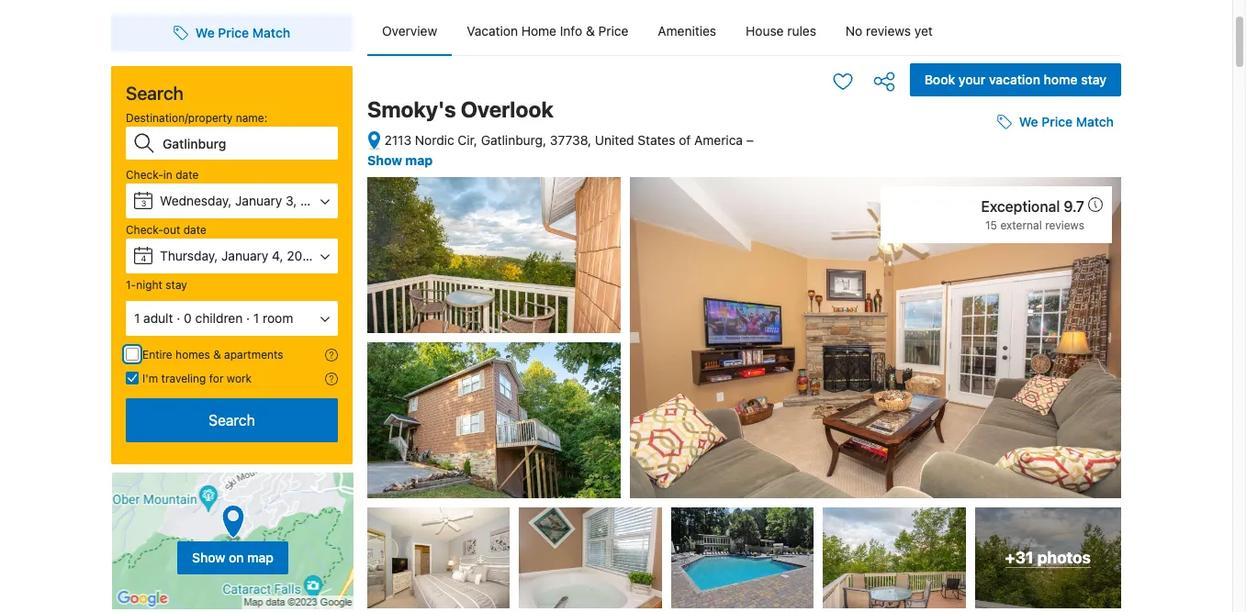 Task type: locate. For each thing, give the bounding box(es) containing it.
we price match inside search section
[[196, 25, 290, 40]]

date
[[176, 168, 199, 182], [183, 223, 207, 237]]

2 horizontal spatial price
[[1042, 114, 1073, 130]]

1
[[134, 311, 140, 326], [253, 311, 259, 326]]

· right children in the left of the page
[[246, 311, 250, 326]]

in
[[163, 168, 173, 182]]

15
[[986, 219, 998, 233]]

–
[[747, 132, 754, 148]]

1 left room
[[253, 311, 259, 326]]

we price match for we price match dropdown button in search section
[[196, 25, 290, 40]]

match for the bottom we price match dropdown button
[[1076, 114, 1114, 130]]

1 vertical spatial check-
[[126, 223, 163, 237]]

1 vertical spatial &
[[213, 348, 221, 362]]

exceptional
[[982, 199, 1060, 215]]

name:
[[236, 111, 268, 125]]

reviews right no
[[866, 23, 911, 39]]

1 vertical spatial we price match
[[1020, 114, 1114, 130]]

show on map button
[[111, 472, 355, 611], [177, 542, 288, 575]]

0 horizontal spatial we
[[196, 25, 215, 40]]

overlook
[[461, 96, 554, 122]]

0 horizontal spatial price
[[218, 25, 249, 40]]

nordic
[[415, 132, 454, 148]]

2024 for wednesday, january 3, 2024
[[300, 193, 332, 209]]

house
[[746, 23, 784, 39]]

price down home
[[1042, 114, 1073, 130]]

we price match down home
[[1020, 114, 1114, 130]]

match up the name:
[[252, 25, 290, 40]]

match inside search section
[[252, 25, 290, 40]]

date right in
[[176, 168, 199, 182]]

smoky's
[[367, 96, 456, 122]]

0 vertical spatial show
[[367, 152, 402, 168]]

0 vertical spatial map
[[405, 152, 433, 168]]

check- for in
[[126, 168, 163, 182]]

destination/property
[[126, 111, 233, 125]]

0 horizontal spatial we price match button
[[166, 17, 298, 50]]

check- down 3
[[126, 223, 163, 237]]

match for we price match dropdown button in search section
[[252, 25, 290, 40]]

1 horizontal spatial we price match
[[1020, 114, 1114, 130]]

0 horizontal spatial map
[[247, 550, 274, 565]]

&
[[586, 23, 595, 39], [213, 348, 221, 362]]

1 vertical spatial we
[[1020, 114, 1039, 130]]

stay right home
[[1081, 72, 1107, 87]]

1 check- from the top
[[126, 168, 163, 182]]

1 horizontal spatial map
[[405, 152, 433, 168]]

we price match button up the name:
[[166, 17, 298, 50]]

3,
[[286, 193, 297, 209]]

1 horizontal spatial show
[[367, 152, 402, 168]]

rated exceptional element
[[982, 196, 1085, 218]]

thursday,
[[160, 248, 218, 264]]

map inside search section
[[247, 550, 274, 565]]

0 horizontal spatial match
[[252, 25, 290, 40]]

show on map
[[192, 550, 274, 565]]

2113
[[384, 132, 412, 148]]

0 vertical spatial january
[[235, 193, 282, 209]]

1 vertical spatial date
[[183, 223, 207, 237]]

0 vertical spatial date
[[176, 168, 199, 182]]

vacation home info & price link
[[452, 7, 643, 55]]

0 horizontal spatial reviews
[[866, 23, 911, 39]]

1 horizontal spatial search
[[209, 412, 255, 429]]

children
[[195, 311, 243, 326]]

stay inside search section
[[166, 278, 187, 292]]

home
[[522, 23, 557, 39]]

match
[[252, 25, 290, 40], [1076, 114, 1114, 130]]

january left 3,
[[235, 193, 282, 209]]

map
[[405, 152, 433, 168], [247, 550, 274, 565]]

we price match button
[[166, 17, 298, 50], [990, 106, 1122, 139]]

1 vertical spatial show
[[192, 550, 225, 565]]

0 vertical spatial &
[[586, 23, 595, 39]]

search button
[[126, 399, 338, 443]]

0 vertical spatial stay
[[1081, 72, 1107, 87]]

1 vertical spatial match
[[1076, 114, 1114, 130]]

check-in date
[[126, 168, 199, 182]]

price up the name:
[[218, 25, 249, 40]]

1 vertical spatial map
[[247, 550, 274, 565]]

1 vertical spatial stay
[[166, 278, 187, 292]]

check-out date
[[126, 223, 207, 237]]

1 horizontal spatial ·
[[246, 311, 250, 326]]

0 horizontal spatial 1
[[134, 311, 140, 326]]

1 horizontal spatial match
[[1076, 114, 1114, 130]]

homes
[[176, 348, 210, 362]]

rules
[[788, 23, 817, 39]]

no reviews yet
[[846, 23, 933, 39]]

out
[[163, 223, 180, 237]]

we for we price match dropdown button in search section
[[196, 25, 215, 40]]

1 vertical spatial reviews
[[1046, 219, 1085, 233]]

·
[[177, 311, 180, 326], [246, 311, 250, 326]]

1 horizontal spatial 1
[[253, 311, 259, 326]]

stay right night
[[166, 278, 187, 292]]

1 horizontal spatial reviews
[[1046, 219, 1085, 233]]

january left 4,
[[221, 248, 269, 264]]

0 horizontal spatial we price match
[[196, 25, 290, 40]]

0 horizontal spatial show
[[192, 550, 225, 565]]

show down click to open map view icon
[[367, 152, 402, 168]]

0 vertical spatial 2024
[[300, 193, 332, 209]]

1 vertical spatial search
[[209, 412, 255, 429]]

2024 right 4,
[[287, 248, 318, 264]]

price
[[599, 23, 629, 39], [218, 25, 249, 40], [1042, 114, 1073, 130]]

2024 right 3,
[[300, 193, 332, 209]]

map right on
[[247, 550, 274, 565]]

reviews
[[866, 23, 911, 39], [1046, 219, 1085, 233]]

we up the destination/property name:
[[196, 25, 215, 40]]

0 horizontal spatial stay
[[166, 278, 187, 292]]

wednesday,
[[160, 193, 232, 209]]

3
[[141, 198, 146, 209]]

1 horizontal spatial we price match button
[[990, 106, 1122, 139]]

2 · from the left
[[246, 311, 250, 326]]

we price match button down home
[[990, 106, 1122, 139]]

we'll show you stays where you can have the entire place to yourself image
[[325, 349, 338, 362], [325, 349, 338, 362]]

search
[[126, 83, 184, 104], [209, 412, 255, 429]]

37738,
[[550, 132, 592, 148]]

house rules link
[[731, 7, 831, 55]]

book your vacation home stay button
[[910, 63, 1122, 96]]

reviews down 9.7 on the top right of page
[[1046, 219, 1085, 233]]

match down home
[[1076, 114, 1114, 130]]

2024
[[300, 193, 332, 209], [287, 248, 318, 264]]

work
[[227, 372, 252, 386]]

we price match
[[196, 25, 290, 40], [1020, 114, 1114, 130]]

0 vertical spatial reviews
[[866, 23, 911, 39]]

wednesday, january 3, 2024
[[160, 193, 332, 209]]

1 horizontal spatial price
[[599, 23, 629, 39]]

0 horizontal spatial ·
[[177, 311, 180, 326]]

cir,
[[458, 132, 478, 148]]

1 horizontal spatial stay
[[1081, 72, 1107, 87]]

overview
[[382, 23, 437, 39]]

0 vertical spatial we
[[196, 25, 215, 40]]

search down the work
[[209, 412, 255, 429]]

search up destination/property
[[126, 83, 184, 104]]

united
[[595, 132, 634, 148]]

of
[[679, 132, 691, 148]]

· left 0
[[177, 311, 180, 326]]

we
[[196, 25, 215, 40], [1020, 114, 1039, 130]]

house rules
[[746, 23, 817, 39]]

check- for out
[[126, 223, 163, 237]]

show left on
[[192, 550, 225, 565]]

0 vertical spatial search
[[126, 83, 184, 104]]

1 1 from the left
[[134, 311, 140, 326]]

show
[[367, 152, 402, 168], [192, 550, 225, 565]]

entire homes & apartments
[[142, 348, 283, 362]]

map down nordic
[[405, 152, 433, 168]]

stay
[[1081, 72, 1107, 87], [166, 278, 187, 292]]

january
[[235, 193, 282, 209], [221, 248, 269, 264]]

no reviews yet link
[[831, 7, 948, 55]]

price right info
[[599, 23, 629, 39]]

we price match up the name:
[[196, 25, 290, 40]]

price inside vacation home info & price link
[[599, 23, 629, 39]]

1 left adult
[[134, 311, 140, 326]]

0 horizontal spatial &
[[213, 348, 221, 362]]

2 check- from the top
[[126, 223, 163, 237]]

& up for
[[213, 348, 221, 362]]

map inside 2113 nordic cir, gatlinburg, 37738, united states of america – show map
[[405, 152, 433, 168]]

date right out
[[183, 223, 207, 237]]

1 vertical spatial 2024
[[287, 248, 318, 264]]

we inside search section
[[196, 25, 215, 40]]

1-
[[126, 278, 136, 292]]

thursday, january 4, 2024
[[160, 248, 318, 264]]

traveling
[[161, 372, 206, 386]]

0 vertical spatial we price match
[[196, 25, 290, 40]]

1 horizontal spatial we
[[1020, 114, 1039, 130]]

& right info
[[586, 23, 595, 39]]

Where are you going? field
[[155, 127, 338, 160]]

0 vertical spatial we price match button
[[166, 17, 298, 50]]

2113 nordic cir, gatlinburg, 37738, united states of america – show map
[[367, 132, 754, 168]]

0 vertical spatial check-
[[126, 168, 163, 182]]

0 vertical spatial match
[[252, 25, 290, 40]]

check-
[[126, 168, 163, 182], [126, 223, 163, 237]]

check- up 3
[[126, 168, 163, 182]]

1 vertical spatial january
[[221, 248, 269, 264]]

we down book your vacation home stay button
[[1020, 114, 1039, 130]]



Task type: describe. For each thing, give the bounding box(es) containing it.
1 adult · 0 children · 1 room
[[134, 311, 293, 326]]

price inside search section
[[218, 25, 249, 40]]

show inside 2113 nordic cir, gatlinburg, 37738, united states of america – show map
[[367, 152, 402, 168]]

amenities link
[[643, 7, 731, 55]]

4
[[141, 254, 147, 264]]

we for the bottom we price match dropdown button
[[1020, 114, 1039, 130]]

2024 for thursday, january 4, 2024
[[287, 248, 318, 264]]

1 vertical spatial we price match button
[[990, 106, 1122, 139]]

& inside search section
[[213, 348, 221, 362]]

i'm
[[142, 372, 158, 386]]

amenities
[[658, 23, 717, 39]]

2 1 from the left
[[253, 311, 259, 326]]

vacation
[[467, 23, 518, 39]]

destination/property name:
[[126, 111, 268, 125]]

entire
[[142, 348, 172, 362]]

external
[[1001, 219, 1042, 233]]

vacation home info & price
[[467, 23, 629, 39]]

show inside search section
[[192, 550, 225, 565]]

apartments
[[224, 348, 283, 362]]

0 horizontal spatial search
[[126, 83, 184, 104]]

click to open map view image
[[367, 130, 381, 151]]

+31 photos
[[1005, 549, 1091, 568]]

for
[[209, 372, 224, 386]]

4,
[[272, 248, 283, 264]]

+31
[[1005, 549, 1034, 568]]

reviews inside exceptional 9.7 15 external reviews
[[1046, 219, 1085, 233]]

room
[[263, 311, 293, 326]]

+31 photos link
[[975, 508, 1122, 609]]

photos
[[1038, 549, 1091, 568]]

0
[[184, 311, 192, 326]]

smoky's overlook
[[367, 96, 554, 122]]

stay inside button
[[1081, 72, 1107, 87]]

1 · from the left
[[177, 311, 180, 326]]

1-night stay
[[126, 278, 187, 292]]

1 horizontal spatial &
[[586, 23, 595, 39]]

reviews inside no reviews yet link
[[866, 23, 911, 39]]

date for check-out date
[[183, 223, 207, 237]]

your
[[959, 72, 986, 87]]

on
[[229, 550, 244, 565]]

january for thursday,
[[221, 248, 269, 264]]

home
[[1044, 72, 1078, 87]]

if you select this option, we'll show you popular business travel features like breakfast, wifi and free parking. image
[[325, 373, 338, 386]]

adult
[[143, 311, 173, 326]]

show map button
[[367, 152, 433, 168]]

9.7
[[1064, 199, 1085, 215]]

january for wednesday,
[[235, 193, 282, 209]]

states
[[638, 132, 676, 148]]

exceptional 9.7 15 external reviews
[[982, 199, 1085, 233]]

book your vacation home stay
[[925, 72, 1107, 87]]

1 adult · 0 children · 1 room button
[[126, 301, 338, 336]]

we price match for the bottom we price match dropdown button
[[1020, 114, 1114, 130]]

america
[[695, 132, 743, 148]]

we price match button inside search section
[[166, 17, 298, 50]]

if you select this option, we'll show you popular business travel features like breakfast, wifi and free parking. image
[[325, 373, 338, 386]]

info
[[560, 23, 583, 39]]

no
[[846, 23, 863, 39]]

overview link
[[367, 7, 452, 55]]

i'm traveling for work
[[142, 372, 252, 386]]

night
[[136, 278, 163, 292]]

date for check-in date
[[176, 168, 199, 182]]

yet
[[915, 23, 933, 39]]

gatlinburg,
[[481, 132, 547, 148]]

vacation
[[989, 72, 1041, 87]]

search section
[[104, 0, 360, 611]]

search inside button
[[209, 412, 255, 429]]

book
[[925, 72, 956, 87]]



Task type: vqa. For each thing, say whether or not it's contained in the screenshot.
3
yes



